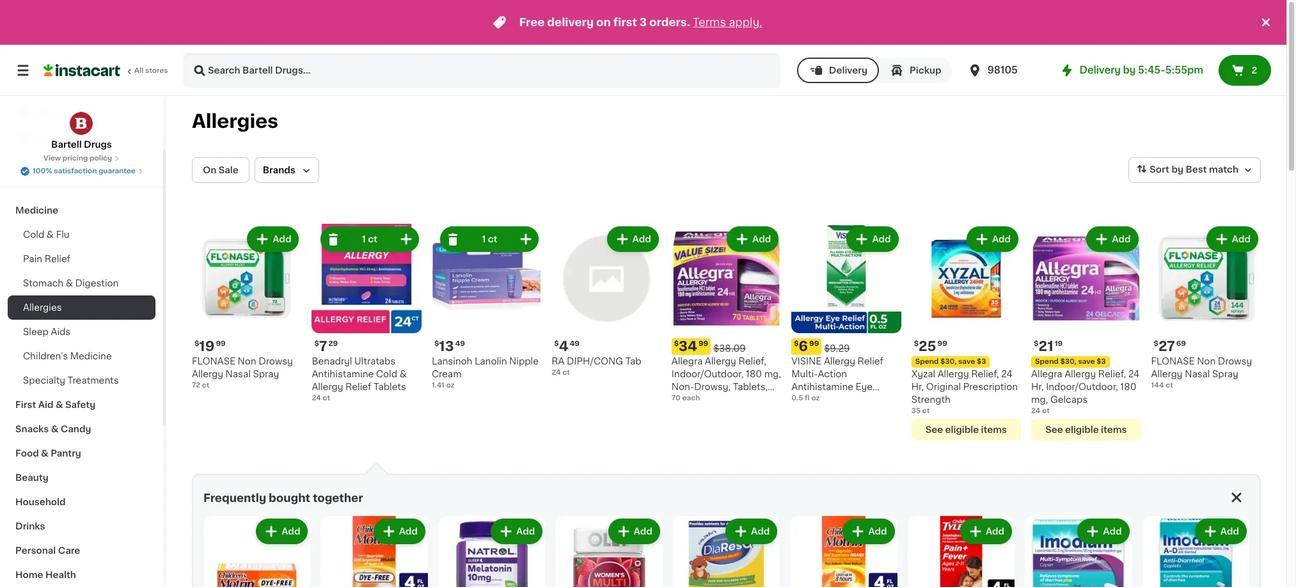 Task type: describe. For each thing, give the bounding box(es) containing it.
cold & flu
[[23, 230, 69, 239]]

original
[[926, 383, 961, 392]]

indoor/outdoor, inside $ 34 99 $38.09 allegra allergy relief, indoor/outdoor, 180 mg, non-drowsy, tablets, value size
[[672, 370, 744, 379]]

1 vertical spatial medicine
[[70, 352, 112, 361]]

spray for 27
[[1213, 370, 1239, 379]]

sleep aids link
[[8, 320, 155, 344]]

Best match Sort by field
[[1129, 157, 1261, 183]]

2
[[1252, 66, 1258, 75]]

pantry
[[51, 449, 81, 458]]

$30, for 25
[[941, 359, 957, 366]]

pickup button
[[879, 58, 952, 83]]

flonase non drowsy allergy nasal spray 144 ct
[[1152, 357, 1253, 389]]

match
[[1209, 165, 1239, 174]]

1 horizontal spatial oz
[[812, 395, 820, 402]]

indoor/outdoor, inside allegra allergy relief, 24 hr, indoor/outdoor, 180 mg, gelcaps 24 ct
[[1046, 383, 1118, 392]]

2 button
[[1219, 55, 1272, 86]]

24 inside benadryl ultratabs antihistamine cold & allergy relief tablets 24 ct
[[312, 395, 321, 402]]

25
[[919, 340, 937, 354]]

antihistamine inside benadryl ultratabs antihistamine cold & allergy relief tablets 24 ct
[[312, 370, 374, 379]]

specialty treatments link
[[8, 369, 155, 393]]

care
[[58, 546, 80, 555]]

guarantee
[[99, 168, 136, 175]]

product group containing 27
[[1152, 224, 1261, 391]]

spend for 25
[[915, 359, 939, 366]]

home
[[15, 571, 43, 580]]

allergy inside benadryl ultratabs antihistamine cold & allergy relief tablets 24 ct
[[312, 383, 343, 392]]

specialty
[[23, 376, 65, 385]]

sort
[[1150, 165, 1170, 174]]

limited time offer region
[[0, 0, 1259, 45]]

frequently bought together section
[[192, 463, 1261, 587]]

stores
[[145, 67, 168, 74]]

buy
[[36, 135, 54, 144]]

on
[[203, 166, 217, 175]]

on sale button
[[192, 157, 249, 183]]

49 for 4
[[570, 341, 580, 348]]

medicine link
[[8, 198, 155, 223]]

home health
[[15, 571, 76, 580]]

1 for 7
[[362, 235, 366, 244]]

fl
[[805, 395, 810, 402]]

see for 25
[[926, 426, 943, 435]]

personal care
[[15, 546, 80, 555]]

view pricing policy
[[43, 155, 112, 162]]

drinks
[[15, 522, 45, 531]]

service type group
[[797, 58, 952, 83]]

shop
[[36, 109, 60, 118]]

1 horizontal spatial allergies
[[192, 112, 278, 131]]

xyzal allergy relief, 24 hr, original prescription strength 35 ct
[[912, 370, 1018, 415]]

nasal for 27
[[1185, 370, 1210, 379]]

relief, for 25
[[972, 370, 999, 379]]

1.41
[[432, 382, 445, 389]]

0 vertical spatial medicine
[[15, 206, 58, 215]]

specialty treatments
[[23, 376, 119, 385]]

again
[[65, 135, 90, 144]]

treatments
[[68, 376, 119, 385]]

allegra inside allegra allergy relief, 24 hr, indoor/outdoor, 180 mg, gelcaps 24 ct
[[1032, 370, 1063, 379]]

xyzal
[[912, 370, 936, 379]]

$ 34 99 $38.09 allegra allergy relief, indoor/outdoor, 180 mg, non-drowsy, tablets, value size
[[672, 340, 781, 405]]

by for sort
[[1172, 165, 1184, 174]]

24 for xyzal allergy relief, 24 hr, original prescription strength
[[1002, 370, 1013, 379]]

bartell
[[51, 140, 82, 149]]

personal care link
[[8, 539, 155, 563]]

terms
[[693, 17, 726, 28]]

98105 button
[[967, 52, 1044, 88]]

delivery button
[[797, 58, 879, 83]]

$30, for 21
[[1061, 359, 1077, 366]]

ct inside allegra allergy relief, 24 hr, indoor/outdoor, 180 mg, gelcaps 24 ct
[[1043, 408, 1050, 415]]

aid
[[38, 401, 53, 410]]

product group containing 34
[[672, 224, 781, 405]]

100%
[[33, 168, 52, 175]]

$6.99 original price: $9.29 element
[[792, 339, 901, 355]]

allergy inside $ 34 99 $38.09 allegra allergy relief, indoor/outdoor, 180 mg, non-drowsy, tablets, value size
[[705, 357, 736, 366]]

allergy inside flonase non drowsy allergy nasal spray 72 ct
[[192, 370, 223, 379]]

drowsy for 19
[[259, 357, 293, 366]]

69
[[1177, 341, 1186, 348]]

drops
[[792, 396, 819, 405]]

drowsy for 27
[[1218, 357, 1253, 366]]

delivery for delivery by 5:45-5:55pm
[[1080, 65, 1121, 75]]

allergy inside xyzal allergy relief, 24 hr, original prescription strength 35 ct
[[938, 370, 969, 379]]

see eligible items button for 25
[[912, 419, 1021, 441]]

it
[[56, 135, 62, 144]]

$9.29
[[824, 345, 850, 354]]

$3 for 21
[[1097, 359, 1106, 366]]

ct inside 'flonase non drowsy allergy nasal spray 144 ct'
[[1166, 382, 1174, 389]]

drinks link
[[8, 514, 155, 539]]

$ 19 99
[[195, 340, 226, 354]]

$ for 34
[[674, 341, 679, 348]]

visine allergy relief multi-action antihistamine eye drops
[[792, 357, 884, 405]]

99 for 6
[[809, 341, 819, 348]]

see eligible items for 21
[[1046, 426, 1127, 435]]

relief inside benadryl ultratabs antihistamine cold & allergy relief tablets 24 ct
[[346, 383, 372, 392]]

product group containing 7
[[312, 224, 422, 404]]

$ 25 99
[[914, 340, 948, 354]]

72
[[192, 382, 200, 389]]

flonase for 19
[[192, 357, 236, 366]]

by for delivery
[[1123, 65, 1136, 75]]

nipple
[[509, 357, 539, 366]]

bartell drugs
[[51, 140, 112, 149]]

5:45-
[[1138, 65, 1166, 75]]

first
[[15, 401, 36, 410]]

& inside benadryl ultratabs antihistamine cold & allergy relief tablets 24 ct
[[400, 370, 407, 379]]

180 inside $ 34 99 $38.09 allegra allergy relief, indoor/outdoor, 180 mg, non-drowsy, tablets, value size
[[746, 370, 762, 379]]

see eligible items for 25
[[926, 426, 1007, 435]]

action
[[818, 370, 847, 379]]

aids
[[51, 328, 71, 337]]

cold inside cold & flu link
[[23, 230, 44, 239]]

13
[[439, 340, 454, 354]]

together
[[313, 494, 363, 504]]

0 horizontal spatial 19
[[199, 340, 215, 354]]

& for pantry
[[41, 449, 48, 458]]

household
[[15, 498, 66, 507]]

benadryl
[[312, 357, 352, 366]]

first aid & safety link
[[8, 393, 155, 417]]

24 for allegra allergy relief, 24 hr, indoor/outdoor, 180 mg, gelcaps
[[1129, 370, 1140, 379]]

save for 21
[[1078, 359, 1095, 366]]

& right aid
[[56, 401, 63, 410]]

increment quantity of benadryl ultratabs antihistamine cold & allergy relief tablets image
[[399, 232, 414, 247]]

delivery by 5:45-5:55pm link
[[1059, 63, 1204, 78]]

19 inside $ 21 19
[[1055, 341, 1063, 348]]

stomach & digestion
[[23, 279, 119, 288]]

$ for 19
[[195, 341, 199, 348]]

pricing
[[63, 155, 88, 162]]

buy it again
[[36, 135, 90, 144]]

& for candy
[[51, 425, 58, 434]]

stomach
[[23, 279, 63, 288]]

49 for 13
[[455, 341, 465, 348]]

see eligible items button for 21
[[1032, 419, 1141, 441]]

policy
[[90, 155, 112, 162]]

benadryl ultratabs antihistamine cold & allergy relief tablets 24 ct
[[312, 357, 407, 402]]

all stores link
[[44, 52, 169, 88]]

& for flu
[[47, 230, 54, 239]]

instacart logo image
[[44, 63, 120, 78]]

non for 27
[[1197, 357, 1216, 366]]

sleep
[[23, 328, 49, 337]]

mg, inside $ 34 99 $38.09 allegra allergy relief, indoor/outdoor, 180 mg, non-drowsy, tablets, value size
[[764, 370, 781, 379]]



Task type: vqa. For each thing, say whether or not it's contained in the screenshot.


Task type: locate. For each thing, give the bounding box(es) containing it.
by left 5:45-
[[1123, 65, 1136, 75]]

1 for 13
[[482, 235, 486, 244]]

each
[[682, 395, 700, 402]]

1 see eligible items button from the left
[[1032, 419, 1141, 441]]

0 horizontal spatial items
[[981, 426, 1007, 435]]

1 vertical spatial relief
[[858, 357, 884, 366]]

sort by
[[1150, 165, 1184, 174]]

1 vertical spatial allegra
[[1032, 370, 1063, 379]]

eligible for 25
[[946, 426, 979, 435]]

spend $30, save $3 for 25
[[915, 359, 986, 366]]

0 horizontal spatial save
[[959, 359, 975, 366]]

spray inside flonase non drowsy allergy nasal spray 72 ct
[[253, 370, 279, 379]]

4
[[559, 340, 569, 354]]

0 horizontal spatial spend $30, save $3
[[915, 359, 986, 366]]

product group containing 21
[[1032, 224, 1141, 441]]

$30, down '$ 25 99'
[[941, 359, 957, 366]]

1 spend from the left
[[1035, 359, 1059, 366]]

6 $ from the left
[[434, 341, 439, 348]]

ra diph/cong tab 24 ct
[[552, 357, 642, 377]]

& right food
[[41, 449, 48, 458]]

1 vertical spatial by
[[1172, 165, 1184, 174]]

health
[[45, 571, 76, 580]]

0 vertical spatial antihistamine
[[312, 370, 374, 379]]

99 inside $ 6 99
[[809, 341, 819, 348]]

by right "sort"
[[1172, 165, 1184, 174]]

1 horizontal spatial 19
[[1055, 341, 1063, 348]]

& for digestion
[[66, 279, 73, 288]]

1 horizontal spatial save
[[1078, 359, 1095, 366]]

1 $ from the left
[[195, 341, 199, 348]]

180 left 144
[[1121, 383, 1137, 392]]

drowsy inside 'flonase non drowsy allergy nasal spray 144 ct'
[[1218, 357, 1253, 366]]

drugs
[[84, 140, 112, 149]]

1 horizontal spatial antihistamine
[[792, 383, 854, 392]]

99 for 19
[[216, 341, 226, 348]]

flonase down $ 27 69
[[1152, 357, 1195, 366]]

flonase inside flonase non drowsy allergy nasal spray 72 ct
[[192, 357, 236, 366]]

ra
[[552, 357, 565, 366]]

2 see from the left
[[926, 426, 943, 435]]

0 horizontal spatial 49
[[455, 341, 465, 348]]

relief, for 21
[[1099, 370, 1126, 379]]

0 horizontal spatial hr,
[[912, 383, 924, 392]]

lanolin
[[475, 357, 507, 366]]

$
[[195, 341, 199, 348], [314, 341, 319, 348], [554, 341, 559, 348], [794, 341, 799, 348], [1034, 341, 1039, 348], [434, 341, 439, 348], [674, 341, 679, 348], [914, 341, 919, 348], [1154, 341, 1159, 348]]

2 spend from the left
[[915, 359, 939, 366]]

0 vertical spatial indoor/outdoor,
[[672, 370, 744, 379]]

allergy up the original
[[938, 370, 969, 379]]

relief
[[45, 255, 70, 264], [858, 357, 884, 366], [346, 383, 372, 392]]

indoor/outdoor, up gelcaps on the right bottom of the page
[[1046, 383, 1118, 392]]

0 horizontal spatial drowsy
[[259, 357, 293, 366]]

first aid & safety
[[15, 401, 96, 410]]

$30, down $ 21 19
[[1061, 359, 1077, 366]]

1 99 from the left
[[216, 341, 226, 348]]

spend $30, save $3 for 21
[[1035, 359, 1106, 366]]

8 $ from the left
[[914, 341, 919, 348]]

2 $3 from the left
[[977, 359, 986, 366]]

1 horizontal spatial $30,
[[1061, 359, 1077, 366]]

spend $30, save $3 down $ 21 19
[[1035, 359, 1106, 366]]

product group containing 13
[[432, 224, 542, 391]]

2 eligible from the left
[[946, 426, 979, 435]]

0 horizontal spatial antihistamine
[[312, 370, 374, 379]]

29
[[329, 341, 338, 348]]

&
[[47, 230, 54, 239], [66, 279, 73, 288], [400, 370, 407, 379], [56, 401, 63, 410], [51, 425, 58, 434], [41, 449, 48, 458]]

4 99 from the left
[[938, 341, 948, 348]]

relief, inside allegra allergy relief, 24 hr, indoor/outdoor, 180 mg, gelcaps 24 ct
[[1099, 370, 1126, 379]]

view pricing policy link
[[43, 154, 120, 164]]

delivery for delivery
[[829, 66, 868, 75]]

$ for 4
[[554, 341, 559, 348]]

$3 up prescription
[[977, 359, 986, 366]]

3 99 from the left
[[699, 341, 709, 348]]

add button
[[248, 228, 298, 251], [608, 228, 658, 251], [728, 228, 778, 251], [848, 228, 898, 251], [968, 228, 1018, 251], [1088, 228, 1137, 251], [1208, 228, 1257, 251], [257, 521, 307, 544], [375, 521, 424, 544], [492, 521, 542, 544], [610, 521, 659, 544], [727, 521, 776, 544], [844, 521, 894, 544], [962, 521, 1011, 544], [1079, 521, 1129, 544], [1196, 521, 1246, 544]]

$3 for 25
[[977, 359, 986, 366]]

allegra down 21
[[1032, 370, 1063, 379]]

flonase for 27
[[1152, 357, 1195, 366]]

1 horizontal spatial 180
[[1121, 383, 1137, 392]]

0 horizontal spatial relief,
[[739, 357, 767, 366]]

1 1 from the left
[[362, 235, 366, 244]]

indoor/outdoor, up the drowsy,
[[672, 370, 744, 379]]

0 horizontal spatial by
[[1123, 65, 1136, 75]]

frequently bought together
[[203, 494, 363, 504]]

relief right pain
[[45, 255, 70, 264]]

brands button
[[255, 157, 319, 183]]

1 horizontal spatial see
[[1046, 426, 1063, 435]]

0 horizontal spatial see eligible items button
[[912, 419, 1021, 441]]

24 inside ra diph/cong tab 24 ct
[[552, 370, 561, 377]]

$38.09
[[714, 345, 746, 354]]

increment quantity of lansinoh lanolin nipple cream image
[[519, 232, 534, 247]]

0 horizontal spatial allergies
[[23, 303, 62, 312]]

items for 25
[[981, 426, 1007, 435]]

relief inside visine allergy relief multi-action antihistamine eye drops
[[858, 357, 884, 366]]

$ inside $ 7 29
[[314, 341, 319, 348]]

3
[[640, 17, 647, 28]]

2 items from the left
[[981, 426, 1007, 435]]

0 horizontal spatial $30,
[[941, 359, 957, 366]]

0 vertical spatial oz
[[446, 382, 455, 389]]

0 horizontal spatial allegra
[[672, 357, 703, 366]]

non for 19
[[238, 357, 256, 366]]

eligible for 21
[[1065, 426, 1099, 435]]

allegra allergy relief, 24 hr, indoor/outdoor, 180 mg, gelcaps 24 ct
[[1032, 370, 1140, 415]]

1 horizontal spatial 1 ct
[[482, 235, 497, 244]]

$ for 27
[[1154, 341, 1159, 348]]

spend $30, save $3 down '$ 25 99'
[[915, 359, 986, 366]]

relief up eye
[[858, 357, 884, 366]]

buy it again link
[[8, 127, 155, 152]]

9 $ from the left
[[1154, 341, 1159, 348]]

2 49 from the left
[[455, 341, 465, 348]]

mg, inside allegra allergy relief, 24 hr, indoor/outdoor, 180 mg, gelcaps 24 ct
[[1032, 396, 1048, 405]]

0 horizontal spatial non
[[238, 357, 256, 366]]

on
[[596, 17, 611, 28]]

add
[[273, 235, 291, 244], [633, 235, 651, 244], [753, 235, 771, 244], [872, 235, 891, 244], [992, 235, 1011, 244], [1112, 235, 1131, 244], [1232, 235, 1251, 244], [282, 528, 300, 537], [399, 528, 418, 537], [516, 528, 535, 537], [634, 528, 653, 537], [751, 528, 770, 537], [869, 528, 887, 537], [986, 528, 1005, 537], [1103, 528, 1122, 537], [1221, 528, 1240, 537]]

1 horizontal spatial 49
[[570, 341, 580, 348]]

$ for 7
[[314, 341, 319, 348]]

7 $ from the left
[[674, 341, 679, 348]]

pain relief
[[23, 255, 70, 264]]

0 horizontal spatial delivery
[[829, 66, 868, 75]]

eligible down gelcaps on the right bottom of the page
[[1065, 426, 1099, 435]]

$ inside $ 4 49
[[554, 341, 559, 348]]

19 up 72
[[199, 340, 215, 354]]

2 99 from the left
[[809, 341, 819, 348]]

pain
[[23, 255, 42, 264]]

2 non from the left
[[1197, 357, 1216, 366]]

$ inside $ 34 99 $38.09 allegra allergy relief, indoor/outdoor, 180 mg, non-drowsy, tablets, value size
[[674, 341, 679, 348]]

flonase down $ 19 99
[[192, 357, 236, 366]]

0 vertical spatial relief
[[45, 255, 70, 264]]

100% satisfaction guarantee
[[33, 168, 136, 175]]

sale
[[219, 166, 239, 175]]

0 horizontal spatial flonase
[[192, 357, 236, 366]]

non inside 'flonase non drowsy allergy nasal spray 144 ct'
[[1197, 357, 1216, 366]]

save up allegra allergy relief, 24 hr, indoor/outdoor, 180 mg, gelcaps 24 ct
[[1078, 359, 1095, 366]]

1 horizontal spatial eligible
[[1065, 426, 1099, 435]]

1 vertical spatial allergies
[[23, 303, 62, 312]]

sleep aids
[[23, 328, 71, 337]]

1 eligible from the left
[[1065, 426, 1099, 435]]

snacks & candy
[[15, 425, 91, 434]]

see for 21
[[1046, 426, 1063, 435]]

first
[[614, 17, 637, 28]]

1 ct for 7
[[362, 235, 378, 244]]

$ inside '$ 25 99'
[[914, 341, 919, 348]]

cold up tablets
[[376, 370, 397, 379]]

ct inside flonase non drowsy allergy nasal spray 72 ct
[[202, 382, 210, 389]]

ct inside xyzal allergy relief, 24 hr, original prescription strength 35 ct
[[923, 408, 930, 415]]

tablets
[[374, 383, 406, 392]]

$ inside $ 6 99
[[794, 341, 799, 348]]

nasal inside flonase non drowsy allergy nasal spray 72 ct
[[226, 370, 251, 379]]

cold up pain
[[23, 230, 44, 239]]

1 horizontal spatial nasal
[[1185, 370, 1210, 379]]

99 right 25
[[938, 341, 948, 348]]

99 inside $ 19 99
[[216, 341, 226, 348]]

1 see eligible items from the left
[[1046, 426, 1127, 435]]

180 inside allegra allergy relief, 24 hr, indoor/outdoor, 180 mg, gelcaps 24 ct
[[1121, 383, 1137, 392]]

see down strength
[[926, 426, 943, 435]]

99 right 34
[[699, 341, 709, 348]]

satisfaction
[[54, 168, 97, 175]]

flonase inside 'flonase non drowsy allergy nasal spray 144 ct'
[[1152, 357, 1195, 366]]

0 vertical spatial 180
[[746, 370, 762, 379]]

1 right remove benadryl ultratabs antihistamine cold & allergy relief tablets icon
[[362, 235, 366, 244]]

see eligible items button down xyzal allergy relief, 24 hr, original prescription strength 35 ct
[[912, 419, 1021, 441]]

product group containing 19
[[192, 224, 302, 391]]

brands
[[263, 166, 296, 175]]

hr, down "xyzal"
[[912, 383, 924, 392]]

spend
[[1035, 359, 1059, 366], [915, 359, 939, 366]]

product group containing 25
[[912, 224, 1021, 441]]

cold inside benadryl ultratabs antihistamine cold & allergy relief tablets 24 ct
[[376, 370, 397, 379]]

1 vertical spatial antihistamine
[[792, 383, 854, 392]]

allergy up gelcaps on the right bottom of the page
[[1065, 370, 1096, 379]]

0 horizontal spatial medicine
[[15, 206, 58, 215]]

1 ct left the increment quantity of benadryl ultratabs antihistamine cold & allergy relief tablets image
[[362, 235, 378, 244]]

1 hr, from the left
[[1032, 383, 1044, 392]]

shop link
[[8, 101, 155, 127]]

drowsy inside flonase non drowsy allergy nasal spray 72 ct
[[259, 357, 293, 366]]

0 vertical spatial cold
[[23, 230, 44, 239]]

cold & flu link
[[8, 223, 155, 247]]

1 horizontal spatial cold
[[376, 370, 397, 379]]

frequently
[[203, 494, 266, 504]]

by inside field
[[1172, 165, 1184, 174]]

spray inside 'flonase non drowsy allergy nasal spray 144 ct'
[[1213, 370, 1239, 379]]

allergy down $9.29
[[824, 357, 856, 366]]

49 right 13
[[455, 341, 465, 348]]

99 up flonase non drowsy allergy nasal spray 72 ct
[[216, 341, 226, 348]]

antihistamine inside visine allergy relief multi-action antihistamine eye drops
[[792, 383, 854, 392]]

98105
[[988, 65, 1018, 75]]

1 save from the left
[[1078, 359, 1095, 366]]

0 vertical spatial allegra
[[672, 357, 703, 366]]

1 $30, from the left
[[1061, 359, 1077, 366]]

$ 4 49
[[554, 340, 580, 354]]

0 vertical spatial allergies
[[192, 112, 278, 131]]

1 horizontal spatial $3
[[1097, 359, 1106, 366]]

eligible
[[1065, 426, 1099, 435], [946, 426, 979, 435]]

1 horizontal spatial relief,
[[972, 370, 999, 379]]

1 horizontal spatial allegra
[[1032, 370, 1063, 379]]

eligible down xyzal allergy relief, 24 hr, original prescription strength 35 ct
[[946, 426, 979, 435]]

1 horizontal spatial items
[[1101, 426, 1127, 435]]

bartell drugs logo image
[[69, 111, 94, 136]]

1 horizontal spatial medicine
[[70, 352, 112, 361]]

spend $30, save $3
[[1035, 359, 1106, 366], [915, 359, 986, 366]]

items for 21
[[1101, 426, 1127, 435]]

product group containing 4
[[552, 224, 662, 378]]

99 inside $ 34 99 $38.09 allegra allergy relief, indoor/outdoor, 180 mg, non-drowsy, tablets, value size
[[699, 341, 709, 348]]

0 horizontal spatial relief
[[45, 255, 70, 264]]

1 vertical spatial 180
[[1121, 383, 1137, 392]]

spend down 21
[[1035, 359, 1059, 366]]

0 horizontal spatial indoor/outdoor,
[[672, 370, 744, 379]]

beauty
[[15, 474, 48, 482]]

best match
[[1186, 165, 1239, 174]]

1 horizontal spatial mg,
[[1032, 396, 1048, 405]]

2 drowsy from the left
[[1218, 357, 1253, 366]]

1 49 from the left
[[570, 341, 580, 348]]

allergy down benadryl on the bottom of page
[[312, 383, 343, 392]]

0 horizontal spatial nasal
[[226, 370, 251, 379]]

oz right fl
[[812, 395, 820, 402]]

nasal down 69
[[1185, 370, 1210, 379]]

$3 up allegra allergy relief, 24 hr, indoor/outdoor, 180 mg, gelcaps 24 ct
[[1097, 359, 1106, 366]]

$ for 21
[[1034, 341, 1039, 348]]

allergy inside visine allergy relief multi-action antihistamine eye drops
[[824, 357, 856, 366]]

0 horizontal spatial see eligible items
[[926, 426, 1007, 435]]

items down allegra allergy relief, 24 hr, indoor/outdoor, 180 mg, gelcaps 24 ct
[[1101, 426, 1127, 435]]

2 horizontal spatial relief,
[[1099, 370, 1126, 379]]

oz down cream
[[446, 382, 455, 389]]

99 inside '$ 25 99'
[[938, 341, 948, 348]]

size
[[698, 396, 717, 405]]

0 horizontal spatial eligible
[[946, 426, 979, 435]]

nasal down $ 19 99
[[226, 370, 251, 379]]

$ inside '$ 13 49'
[[434, 341, 439, 348]]

$ 6 99
[[794, 340, 819, 354]]

& right stomach
[[66, 279, 73, 288]]

49 inside $ 4 49
[[570, 341, 580, 348]]

save up xyzal allergy relief, 24 hr, original prescription strength 35 ct
[[959, 359, 975, 366]]

1 vertical spatial mg,
[[1032, 396, 1048, 405]]

$ for 25
[[914, 341, 919, 348]]

0 vertical spatial mg,
[[764, 370, 781, 379]]

allergies up the sale
[[192, 112, 278, 131]]

non-
[[672, 383, 694, 392]]

1 vertical spatial indoor/outdoor,
[[1046, 383, 1118, 392]]

allergies inside 'link'
[[23, 303, 62, 312]]

allergy up 144
[[1152, 370, 1183, 379]]

1 flonase from the left
[[192, 357, 236, 366]]

allegra inside $ 34 99 $38.09 allegra allergy relief, indoor/outdoor, 180 mg, non-drowsy, tablets, value size
[[672, 357, 703, 366]]

1 horizontal spatial flonase
[[1152, 357, 1195, 366]]

3 $ from the left
[[554, 341, 559, 348]]

2 horizontal spatial relief
[[858, 357, 884, 366]]

hr, inside allegra allergy relief, 24 hr, indoor/outdoor, 180 mg, gelcaps 24 ct
[[1032, 383, 1044, 392]]

spend up "xyzal"
[[915, 359, 939, 366]]

1 horizontal spatial hr,
[[1032, 383, 1044, 392]]

6
[[799, 340, 808, 354]]

1 horizontal spatial spray
[[1213, 370, 1239, 379]]

see eligible items button down gelcaps on the right bottom of the page
[[1032, 419, 1141, 441]]

0 horizontal spatial cold
[[23, 230, 44, 239]]

1 spray from the left
[[253, 370, 279, 379]]

allergy up 72
[[192, 370, 223, 379]]

remove benadryl ultratabs antihistamine cold & allergy relief tablets image
[[326, 232, 341, 247]]

antihistamine down action
[[792, 383, 854, 392]]

indoor/outdoor,
[[672, 370, 744, 379], [1046, 383, 1118, 392]]

2 see eligible items button from the left
[[912, 419, 1021, 441]]

medicine
[[15, 206, 58, 215], [70, 352, 112, 361]]

24 for ra diph/cong tab
[[552, 370, 561, 377]]

allegra down 34
[[672, 357, 703, 366]]

hr, down 21
[[1032, 383, 1044, 392]]

allergy inside allegra allergy relief, 24 hr, indoor/outdoor, 180 mg, gelcaps 24 ct
[[1065, 370, 1096, 379]]

1 nasal from the left
[[226, 370, 251, 379]]

2 $30, from the left
[[941, 359, 957, 366]]

1 horizontal spatial by
[[1172, 165, 1184, 174]]

$ inside $ 21 19
[[1034, 341, 1039, 348]]

mg, up tablets,
[[764, 370, 781, 379]]

relief, inside $ 34 99 $38.09 allegra allergy relief, indoor/outdoor, 180 mg, non-drowsy, tablets, value size
[[739, 357, 767, 366]]

save for 25
[[959, 359, 975, 366]]

hr, for 25
[[912, 383, 924, 392]]

2 spend $30, save $3 from the left
[[915, 359, 986, 366]]

$ inside $ 19 99
[[195, 341, 199, 348]]

1 horizontal spatial indoor/outdoor,
[[1046, 383, 1118, 392]]

2 see eligible items from the left
[[926, 426, 1007, 435]]

2 spray from the left
[[1213, 370, 1239, 379]]

1 non from the left
[[238, 357, 256, 366]]

2 1 ct from the left
[[482, 235, 497, 244]]

tab
[[626, 357, 642, 366]]

medicine up cold & flu
[[15, 206, 58, 215]]

eye
[[856, 383, 873, 392]]

1 horizontal spatial 1
[[482, 235, 486, 244]]

2 vertical spatial relief
[[346, 383, 372, 392]]

& left flu
[[47, 230, 54, 239]]

medicine up "treatments"
[[70, 352, 112, 361]]

2 1 from the left
[[482, 235, 486, 244]]

0 horizontal spatial mg,
[[764, 370, 781, 379]]

1 see from the left
[[1046, 426, 1063, 435]]

1 drowsy from the left
[[259, 357, 293, 366]]

5:55pm
[[1166, 65, 1204, 75]]

49 right 4
[[570, 341, 580, 348]]

hr, for 21
[[1032, 383, 1044, 392]]

Search field
[[184, 54, 779, 87]]

ct inside ra diph/cong tab 24 ct
[[563, 370, 570, 377]]

1 horizontal spatial spend
[[1035, 359, 1059, 366]]

flonase
[[192, 357, 236, 366], [1152, 357, 1195, 366]]

free
[[519, 17, 545, 28]]

21
[[1039, 340, 1054, 354]]

180 up tablets,
[[746, 370, 762, 379]]

non inside flonase non drowsy allergy nasal spray 72 ct
[[238, 357, 256, 366]]

24 inside xyzal allergy relief, 24 hr, original prescription strength 35 ct
[[1002, 370, 1013, 379]]

product group containing 6
[[792, 224, 901, 405]]

household link
[[8, 490, 155, 514]]

product group
[[192, 224, 302, 391], [312, 224, 422, 404], [432, 224, 542, 391], [552, 224, 662, 378], [672, 224, 781, 405], [792, 224, 901, 405], [912, 224, 1021, 441], [1032, 224, 1141, 441], [1152, 224, 1261, 391], [203, 517, 311, 587], [321, 517, 428, 587], [438, 517, 545, 587], [556, 517, 663, 587], [673, 517, 780, 587], [790, 517, 898, 587], [908, 517, 1015, 587], [1025, 517, 1132, 587], [1143, 517, 1250, 587]]

0 horizontal spatial spray
[[253, 370, 279, 379]]

delivery inside button
[[829, 66, 868, 75]]

0 horizontal spatial see
[[926, 426, 943, 435]]

$34.99 original price: $38.09 element
[[672, 339, 781, 355]]

safety
[[65, 401, 96, 410]]

2 $ from the left
[[314, 341, 319, 348]]

1 horizontal spatial non
[[1197, 357, 1216, 366]]

1 1 ct from the left
[[362, 235, 378, 244]]

1 vertical spatial cold
[[376, 370, 397, 379]]

70 each
[[672, 395, 700, 402]]

0 horizontal spatial 1 ct
[[362, 235, 378, 244]]

0 horizontal spatial oz
[[446, 382, 455, 389]]

best
[[1186, 165, 1207, 174]]

cold
[[23, 230, 44, 239], [376, 370, 397, 379]]

& up tablets
[[400, 370, 407, 379]]

$ for 13
[[434, 341, 439, 348]]

0 horizontal spatial spend
[[915, 359, 939, 366]]

$ inside $ 27 69
[[1154, 341, 1159, 348]]

1 horizontal spatial spend $30, save $3
[[1035, 359, 1106, 366]]

nasal for 19
[[226, 370, 251, 379]]

0.5 fl oz
[[792, 395, 820, 402]]

99 right 6
[[809, 341, 819, 348]]

ct inside benadryl ultratabs antihistamine cold & allergy relief tablets 24 ct
[[323, 395, 330, 402]]

flu
[[56, 230, 69, 239]]

candy
[[61, 425, 91, 434]]

prescription
[[964, 383, 1018, 392]]

remove lansinoh lanolin nipple cream image
[[446, 232, 461, 247]]

snacks & candy link
[[8, 417, 155, 442]]

on sale
[[203, 166, 239, 175]]

1 horizontal spatial see eligible items
[[1046, 426, 1127, 435]]

bartell drugs link
[[51, 111, 112, 151]]

allergy inside 'flonase non drowsy allergy nasal spray 144 ct'
[[1152, 370, 1183, 379]]

see eligible items down gelcaps on the right bottom of the page
[[1046, 426, 1127, 435]]

7
[[319, 340, 327, 354]]

2 nasal from the left
[[1185, 370, 1210, 379]]

pickup
[[910, 66, 942, 75]]

& left candy on the left of page
[[51, 425, 58, 434]]

99 for 25
[[938, 341, 948, 348]]

5 $ from the left
[[1034, 341, 1039, 348]]

2 save from the left
[[959, 359, 975, 366]]

spend for 21
[[1035, 359, 1059, 366]]

relief,
[[739, 357, 767, 366], [1099, 370, 1126, 379], [972, 370, 999, 379]]

2 hr, from the left
[[912, 383, 924, 392]]

99 for 34
[[699, 341, 709, 348]]

see eligible items down xyzal allergy relief, 24 hr, original prescription strength 35 ct
[[926, 426, 1007, 435]]

1 horizontal spatial see eligible items button
[[1032, 419, 1141, 441]]

ultratabs
[[355, 357, 396, 366]]

19 right 21
[[1055, 341, 1063, 348]]

19
[[199, 340, 215, 354], [1055, 341, 1063, 348]]

diph/cong
[[567, 357, 623, 366]]

allergies down stomach
[[23, 303, 62, 312]]

nasal inside 'flonase non drowsy allergy nasal spray 144 ct'
[[1185, 370, 1210, 379]]

children's
[[23, 352, 68, 361]]

1 vertical spatial oz
[[812, 395, 820, 402]]

$ for 6
[[794, 341, 799, 348]]

mg, left gelcaps on the right bottom of the page
[[1032, 396, 1048, 405]]

4 $ from the left
[[794, 341, 799, 348]]

& inside 'link'
[[66, 279, 73, 288]]

allergy down $38.09
[[705, 357, 736, 366]]

0 horizontal spatial 1
[[362, 235, 366, 244]]

1 right remove lansinoh lanolin nipple cream icon
[[482, 235, 486, 244]]

None search field
[[183, 52, 781, 88]]

0.5
[[792, 395, 803, 402]]

1 $3 from the left
[[1097, 359, 1106, 366]]

hr, inside xyzal allergy relief, 24 hr, original prescription strength 35 ct
[[912, 383, 924, 392]]

relief, inside xyzal allergy relief, 24 hr, original prescription strength 35 ct
[[972, 370, 999, 379]]

items down prescription
[[981, 426, 1007, 435]]

1 horizontal spatial delivery
[[1080, 65, 1121, 75]]

spray for 19
[[253, 370, 279, 379]]

relief down ultratabs
[[346, 383, 372, 392]]

1 horizontal spatial drowsy
[[1218, 357, 1253, 366]]

see eligible items button
[[1032, 419, 1141, 441], [912, 419, 1021, 441]]

1 spend $30, save $3 from the left
[[1035, 359, 1106, 366]]

1 horizontal spatial relief
[[346, 383, 372, 392]]

see down gelcaps on the right bottom of the page
[[1046, 426, 1063, 435]]

antihistamine down benadryl on the bottom of page
[[312, 370, 374, 379]]

0 vertical spatial by
[[1123, 65, 1136, 75]]

0 horizontal spatial $3
[[977, 359, 986, 366]]

49 inside '$ 13 49'
[[455, 341, 465, 348]]

0 horizontal spatial 180
[[746, 370, 762, 379]]

1 ct right remove lansinoh lanolin nipple cream icon
[[482, 235, 497, 244]]

oz inside lansinoh lanolin nipple cream 1.41 oz
[[446, 382, 455, 389]]

2 flonase from the left
[[1152, 357, 1195, 366]]

1 ct for 13
[[482, 235, 497, 244]]

1 items from the left
[[1101, 426, 1127, 435]]



